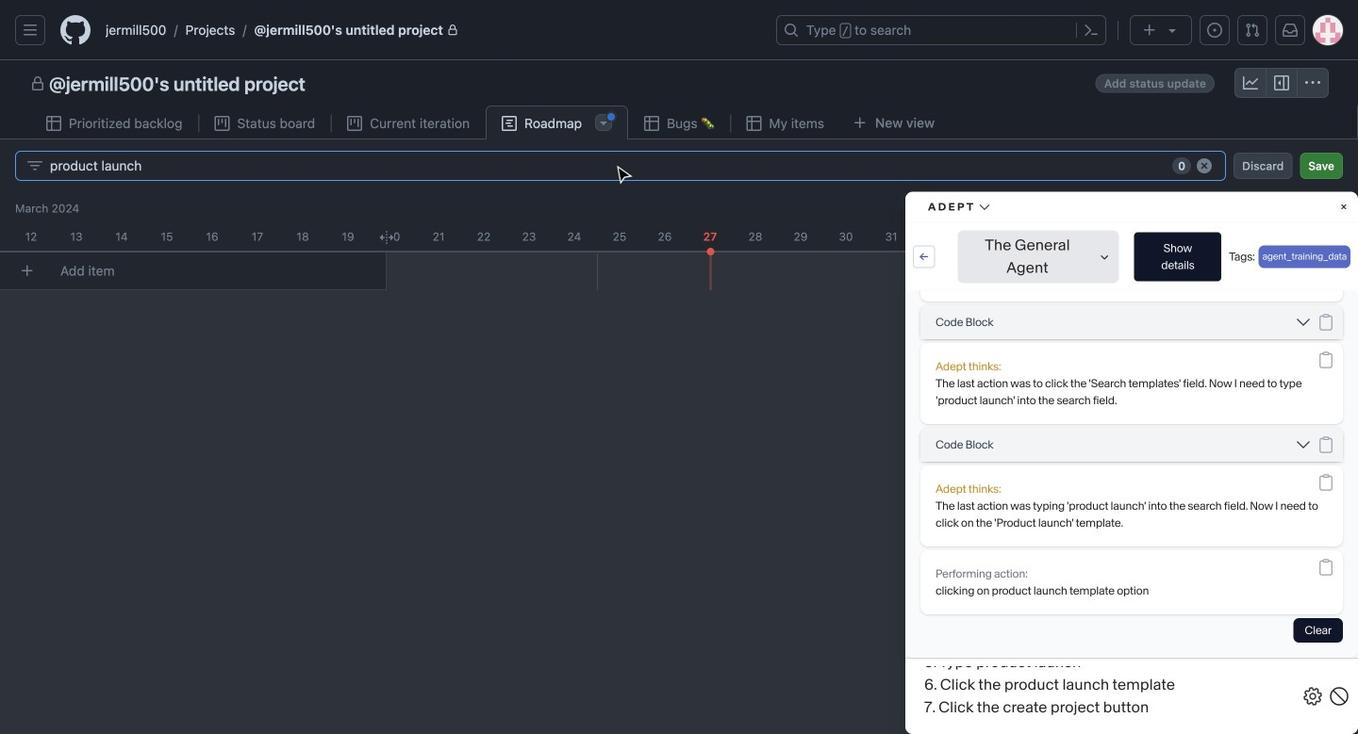 Task type: vqa. For each thing, say whether or not it's contained in the screenshot.
triangle down Image
yes



Task type: describe. For each thing, give the bounding box(es) containing it.
2 menu item from the left
[[994, 195, 1056, 222]]

drag to resize the table column image
[[379, 230, 394, 245]]

lock image
[[447, 25, 458, 36]]

sc 9kayk9 0 image down git pull request icon
[[1243, 75, 1258, 91]]

Start typing to create a draft, or type hashtag to select a repository text field
[[42, 254, 387, 289]]

homepage image
[[60, 15, 91, 45]]

create new item or add existing item image
[[20, 264, 35, 279]]

sc 9kayk9 0 image down project navigation
[[747, 116, 762, 131]]

triangle down image
[[1165, 23, 1180, 38]]



Task type: locate. For each thing, give the bounding box(es) containing it.
Filter by keyword or by field field
[[50, 152, 1165, 180]]

sc 9kayk9 0 image
[[1306, 75, 1321, 91], [30, 76, 45, 92], [46, 116, 61, 131], [215, 116, 230, 131], [347, 116, 362, 131], [27, 158, 42, 174]]

plus image
[[1142, 23, 1158, 38]]

git pull request image
[[1245, 23, 1260, 38]]

sc 9kayk9 0 image left view options for roadmap image
[[502, 116, 517, 131]]

notifications image
[[1283, 23, 1298, 38]]

project navigation
[[0, 60, 1358, 106]]

list
[[98, 15, 765, 45]]

tab panel
[[0, 140, 1358, 735]]

column header
[[4, 192, 1358, 223], [903, 192, 1358, 223], [0, 223, 8, 245], [8, 223, 54, 245], [54, 223, 99, 245], [99, 223, 144, 245], [144, 223, 190, 245], [190, 223, 235, 245], [235, 223, 280, 245], [280, 223, 325, 245], [325, 223, 371, 245], [371, 223, 416, 245], [416, 223, 461, 245], [461, 223, 507, 245], [507, 223, 552, 245], [552, 223, 597, 245], [597, 223, 642, 245], [642, 223, 688, 245], [688, 223, 733, 245], [733, 223, 778, 245], [778, 223, 824, 245], [824, 223, 869, 245], [869, 223, 914, 245], [914, 223, 959, 245], [959, 223, 1005, 245], [1005, 223, 1050, 245], [1050, 223, 1095, 245], [1095, 223, 1141, 245], [1141, 223, 1186, 245], [1186, 223, 1231, 245], [1231, 223, 1276, 245], [1276, 223, 1322, 245], [1322, 223, 1358, 245]]

sc 9kayk9 0 image down notifications icon
[[1274, 75, 1290, 91]]

command palette image
[[1084, 23, 1099, 38]]

clear filter image
[[1197, 158, 1212, 174]]

cell
[[707, 248, 715, 256]]

issue opened image
[[1208, 23, 1223, 38]]

view options for roadmap image
[[596, 115, 611, 130]]

view filters region
[[15, 151, 1343, 181]]

1 menu item from the left
[[915, 195, 994, 222]]

menu item
[[915, 195, 994, 222], [994, 195, 1056, 222]]

sc 9kayk9 0 image
[[1243, 75, 1258, 91], [1274, 75, 1290, 91], [502, 116, 517, 131], [644, 116, 659, 131], [747, 116, 762, 131]]

menu bar
[[915, 195, 1343, 222]]

grid
[[0, 192, 1358, 735]]

tab list
[[30, 106, 977, 141]]

sc 9kayk9 0 image inside view filters region
[[27, 158, 42, 174]]

sc 9kayk9 0 image right view options for roadmap image
[[644, 116, 659, 131]]



